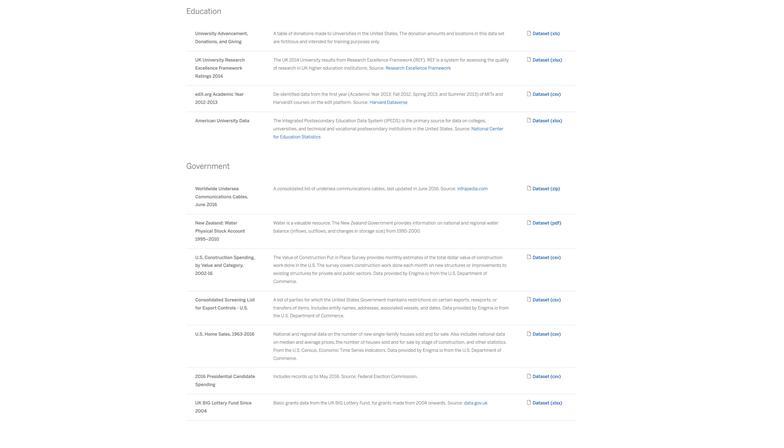 Task type: vqa. For each thing, say whether or not it's contained in the screenshot.
the muhammed
no



Task type: locate. For each thing, give the bounding box(es) containing it.
0 horizontal spatial made
[[315, 31, 327, 36]]

( for the value of construction put in place survey provides monthly estimates of the total dollar value of construction work done in the u.s. the survey covers construction work done each month on new structures or improvements to existing structures for private and public sectors. data provided by enigma.io from the u.s. department of commerce.
[[551, 255, 552, 260]]

2 vertical spatial government
[[361, 298, 386, 303]]

uk inside the uk university research excellence framework ratings 2014
[[195, 57, 202, 63]]

on left colleges,
[[463, 118, 468, 124]]

single-
[[373, 332, 387, 337]]

1 vertical spatial national
[[273, 332, 291, 337]]

for left private
[[312, 271, 318, 277]]

u.s. down includes
[[463, 348, 471, 353]]

is right "ref" on the top of page
[[436, 57, 440, 63]]

1 horizontal spatial national
[[479, 332, 495, 337]]

regional inside "water is a valuable resource. the new zealand government provides information on national and regional water balance (inflows, outflows, and changes in storage size) from 1995-2000."
[[470, 221, 486, 226]]

de-
[[273, 92, 281, 97]]

3 dataset ( csv ) from the top
[[533, 298, 561, 303]]

the up the universities,
[[273, 118, 281, 124]]

a
[[441, 57, 443, 63], [291, 221, 293, 226]]

1 horizontal spatial lottery
[[344, 401, 359, 406]]

giving
[[228, 39, 242, 44]]

table
[[277, 31, 288, 36]]

a for a list of parties for which the united states government maintains restrictions on certain exports, reexports, or transfers of items. includes entity names, addresses, associated vessels, and dates. data provided by enigma.io from the u.s. department of commerce.
[[273, 298, 276, 303]]

1 vertical spatial new
[[364, 332, 372, 337]]

( for a table of donations made to universities in the united states. the donation amounts and locations in this data set are fictitious and intended for training purposes only.
[[551, 31, 553, 36]]

1 vertical spatial xlsx
[[553, 118, 561, 124]]

data inside the value of construction put in place survey provides monthly estimates of the total dollar value of construction work done in the u.s. the survey covers construction work done each month on new structures or improvements to existing structures for private and public sectors. data provided by enigma.io from the u.s. department of commerce.
[[373, 271, 383, 277]]

undersea
[[219, 186, 239, 192]]

u.s. down dollar
[[448, 271, 457, 277]]

data inside the integrated postsecondary education data system (ipeds) is the primary source for data on colleges, universities, and technical and vocational postsecondary institutions in the united states. source:
[[452, 118, 462, 124]]

a
[[273, 31, 276, 36], [273, 186, 276, 192], [273, 298, 276, 303]]

1 vertical spatial june
[[195, 202, 206, 208]]

1 horizontal spatial includes
[[311, 306, 328, 311]]

1 vertical spatial states.
[[440, 126, 454, 132]]

2 year from the left
[[371, 92, 380, 97]]

dataset for the integrated postsecondary education data system (ipeds) is the primary source for data on colleges, universities, and technical and vocational postsecondary institutions in the united states. source:
[[533, 118, 550, 124]]

done
[[284, 263, 295, 269], [393, 263, 403, 269]]

a for a consolidated list of undersea communications cables, last updated in june 2016. source: infrapedia.com
[[273, 186, 276, 192]]

0 vertical spatial 2004
[[416, 401, 427, 406]]

government inside "water is a valuable resource. the new zealand government provides information on national and regional water balance (inflows, outflows, and changes in storage size) from 1995-2000."
[[368, 221, 393, 226]]

csv for 2013)
[[552, 92, 559, 97]]

1 horizontal spatial work
[[382, 263, 392, 269]]

for right source
[[446, 118, 451, 124]]

grants right basic
[[286, 401, 299, 406]]

dataset ( csv ) for of
[[533, 255, 561, 260]]

sold up stage
[[416, 332, 424, 337]]

0 vertical spatial 2016
[[207, 202, 217, 208]]

) for the uk 2014 university results from research excellence framework (ref). ref is a system for assessing the quality of research in uk higher education institutions. source:
[[561, 57, 563, 63]]

structures right existing
[[290, 271, 311, 277]]

in inside the integrated postsecondary education data system (ipeds) is the primary source for data on colleges, universities, and technical and vocational postsecondary institutions in the united states. source:
[[413, 126, 416, 132]]

1 grants from the left
[[286, 401, 299, 406]]

( for de-identified data from the first year (academic year 2013: fall 2012, spring 2013, and summer 2013) of mitx and harvardx courses on the edx platform. source:
[[551, 92, 552, 97]]

0 horizontal spatial states.
[[384, 31, 399, 36]]

water inside "water is a valuable resource. the new zealand government provides information on national and regional water balance (inflows, outflows, and changes in storage size) from 1995-2000."
[[273, 221, 286, 226]]

2016.
[[429, 186, 440, 192], [329, 375, 340, 380]]

csv for also
[[552, 332, 559, 337]]

enigma.io inside national and regional data on the number of new single-family houses sold and for sale. also includes national data on median and average prices, the number of houses sold and for sale by stage of construction, and other statistics. from the u.s. census, economic time series indicators. data provided by enigma.io from the u.s. department of commerce.
[[423, 348, 443, 353]]

0 horizontal spatial education
[[186, 7, 221, 16]]

sectors.
[[356, 271, 372, 277]]

0 horizontal spatial construction
[[205, 255, 233, 260]]

2004 inside the uk big lottery fund since 2004
[[195, 409, 207, 414]]

the
[[362, 31, 369, 36], [488, 57, 494, 63], [322, 92, 328, 97], [317, 100, 324, 105], [406, 118, 413, 124], [417, 126, 424, 132], [429, 255, 436, 260], [300, 263, 307, 269], [441, 271, 447, 277], [324, 298, 331, 303], [273, 314, 280, 319], [334, 332, 341, 337], [336, 340, 343, 345], [285, 348, 292, 353], [455, 348, 462, 353], [321, 401, 327, 406]]

big left fund,
[[335, 401, 343, 406]]

education inside the integrated postsecondary education data system (ipeds) is the primary source for data on colleges, universities, and technical and vocational postsecondary institutions in the united states. source:
[[336, 118, 356, 124]]

2 vertical spatial 2016
[[195, 375, 206, 380]]

0 vertical spatial states.
[[384, 31, 399, 36]]

) for a table of donations made to universities in the united states. the donation amounts and locations in this data set are fictitious and intended for training purposes only.
[[558, 31, 560, 36]]

indicators.
[[365, 348, 387, 353]]

national for center
[[472, 126, 489, 132]]

3 ( from the top
[[551, 92, 552, 97]]

houses
[[400, 332, 415, 337], [366, 340, 381, 345]]

on right information
[[438, 221, 443, 226]]

ratings
[[195, 74, 211, 79]]

2 vertical spatial xlsx
[[553, 401, 561, 406]]

source: left the federal at the bottom
[[341, 375, 357, 380]]

value inside u.s. construction spending, by value and category, 2002-16
[[201, 263, 213, 269]]

includes left records
[[273, 375, 291, 380]]

u.s. up "2002-"
[[195, 255, 204, 260]]

provides inside "water is a valuable resource. the new zealand government provides information on national and regional water balance (inflows, outflows, and changes in storage size) from 1995-2000."
[[394, 221, 412, 226]]

and inside university advancement, donations, and giving
[[219, 39, 227, 44]]

the up research
[[273, 57, 281, 63]]

number
[[342, 332, 358, 337], [344, 340, 360, 345]]

data left set
[[488, 31, 497, 36]]

lottery left fund on the left bottom of page
[[212, 401, 227, 406]]

states. inside the integrated postsecondary education data system (ipeds) is the primary source for data on colleges, universities, and technical and vocational postsecondary institutions in the united states. source:
[[440, 126, 454, 132]]

on inside de-identified data from the first year (academic year 2013: fall 2012, spring 2013, and summer 2013) of mitx and harvardx courses on the edx platform. source:
[[311, 100, 316, 105]]

1 ( from the top
[[551, 31, 553, 36]]

1 lottery from the left
[[212, 401, 227, 406]]

water
[[225, 221, 237, 226], [273, 221, 286, 226]]

3 xlsx from the top
[[553, 401, 561, 406]]

2 dataset ( csv ) from the top
[[533, 255, 561, 260]]

advancement,
[[218, 31, 248, 36]]

university up ratings
[[203, 57, 224, 63]]

source: right institutions.
[[369, 66, 385, 71]]

1 vertical spatial commerce.
[[321, 314, 345, 319]]

of inside a table of donations made to universities in the united states. the donation amounts and locations in this data set are fictitious and intended for training purposes only.
[[289, 31, 293, 36]]

from inside de-identified data from the first year (academic year 2013: fall 2012, spring 2013, and summer 2013) of mitx and harvardx courses on the edx platform. source:
[[311, 92, 321, 97]]

) for includes records up to may 2016. source: federal election commission.
[[559, 375, 561, 380]]

u.s. inside a list of parties for which the united states government maintains restrictions on certain exports, reexports, or transfers of items. includes entity names, addresses, associated vessels, and dates. data provided by enigma.io from the u.s. department of commerce.
[[281, 314, 289, 319]]

united
[[370, 31, 383, 36], [425, 126, 439, 132], [332, 298, 345, 303]]

outflows,
[[308, 229, 327, 234]]

1 vertical spatial provided
[[453, 306, 471, 311]]

11 dataset from the top
[[533, 401, 550, 406]]

1 vertical spatial value
[[201, 263, 213, 269]]

2004 down spending
[[195, 409, 207, 414]]

u.s. construction spending, by value and category, 2002-16
[[195, 255, 255, 277]]

number up time
[[342, 332, 358, 337]]

1 water from the left
[[225, 221, 237, 226]]

1 horizontal spatial framework
[[390, 57, 413, 63]]

1 big from the left
[[203, 401, 211, 406]]

dataset for water is a valuable resource. the new zealand government provides information on national and regional water balance (inflows, outflows, and changes in storage size) from 1995-2000.
[[533, 221, 550, 226]]

united inside a list of parties for which the united states government maintains restrictions on certain exports, reexports, or transfers of items. includes entity names, addresses, associated vessels, and dates. data provided by enigma.io from the u.s. department of commerce.
[[332, 298, 345, 303]]

2 csv from the top
[[552, 255, 559, 260]]

value inside the value of construction put in place survey provides monthly estimates of the total dollar value of construction work done in the u.s. the survey covers construction work done each month on new structures or improvements to existing structures for private and public sectors. data provided by enigma.io from the u.s. department of commerce.
[[282, 255, 293, 260]]

by down "each"
[[403, 271, 408, 277]]

provided inside a list of parties for which the united states government maintains restrictions on certain exports, reexports, or transfers of items. includes entity names, addresses, associated vessels, and dates. data provided by enigma.io from the u.s. department of commerce.
[[453, 306, 471, 311]]

8 ( from the top
[[551, 298, 552, 303]]

the inside the uk 2014 university results from research excellence framework (ref). ref is a system for assessing the quality of research in uk higher education institutions. source:
[[273, 57, 281, 63]]

done up existing
[[284, 263, 295, 269]]

dataset ( csv )
[[533, 92, 561, 97], [533, 255, 561, 260], [533, 298, 561, 303], [533, 332, 561, 337], [533, 375, 561, 380]]

from inside "water is a valuable resource. the new zealand government provides information on national and regional water balance (inflows, outflows, and changes in storage size) from 1995-2000."
[[386, 229, 396, 234]]

0 vertical spatial regional
[[470, 221, 486, 226]]

8 dataset from the top
[[533, 298, 550, 303]]

4 csv from the top
[[552, 332, 559, 337]]

median
[[280, 340, 295, 345]]

or
[[467, 263, 471, 269], [493, 298, 497, 303]]

a left "system"
[[441, 57, 443, 63]]

10 dataset from the top
[[533, 375, 550, 380]]

data right basic
[[300, 401, 309, 406]]

of inside the uk 2014 university results from research excellence framework (ref). ref is a system for assessing the quality of research in uk higher education institutions. source:
[[273, 66, 277, 71]]

commerce. down from
[[273, 356, 297, 361]]

1 vertical spatial houses
[[366, 340, 381, 345]]

7 ( from the top
[[551, 255, 552, 260]]

dataset for includes records up to may 2016. source: federal election commission.
[[533, 375, 550, 380]]

dataset ( zip )
[[533, 186, 560, 192]]

( for a list of parties for which the united states government maintains restrictions on certain exports, reexports, or transfers of items. includes entity names, addresses, associated vessels, and dates. data provided by enigma.io from the u.s. department of commerce.
[[551, 298, 552, 303]]

2 construction from the left
[[299, 255, 326, 260]]

2014 up research
[[289, 57, 299, 63]]

2 horizontal spatial education
[[336, 118, 356, 124]]

year up harvard
[[371, 92, 380, 97]]

research inside the uk university research excellence framework ratings 2014
[[225, 57, 245, 63]]

university
[[195, 31, 217, 36], [203, 57, 224, 63], [300, 57, 321, 63], [217, 118, 238, 124]]

0 horizontal spatial grants
[[286, 401, 299, 406]]

dataset ( csv ) for or
[[533, 298, 561, 303]]

u.s. left the 'survey'
[[308, 263, 316, 269]]

0 vertical spatial education
[[186, 7, 221, 16]]

4 dataset ( csv ) from the top
[[533, 332, 561, 337]]

1 horizontal spatial states.
[[440, 126, 454, 132]]

0 horizontal spatial 2014
[[213, 74, 223, 79]]

work down "monthly"
[[382, 263, 392, 269]]

enigma.io
[[409, 271, 429, 277], [478, 306, 498, 311], [423, 348, 443, 353]]

0 vertical spatial 2014
[[289, 57, 299, 63]]

dataset ( xlsx )
[[533, 57, 563, 63], [533, 118, 563, 124], [533, 401, 563, 406]]

0 horizontal spatial 2016.
[[329, 375, 340, 380]]

research
[[278, 66, 296, 71]]

year
[[338, 92, 347, 97]]

2 vertical spatial dataset ( xlsx )
[[533, 401, 563, 406]]

2004 left onwards.
[[416, 401, 427, 406]]

0 vertical spatial national
[[472, 126, 489, 132]]

monthly
[[385, 255, 402, 260]]

2014 right ratings
[[213, 74, 223, 79]]

department down other
[[472, 348, 496, 353]]

1 vertical spatial education
[[336, 118, 356, 124]]

june down communications
[[195, 202, 206, 208]]

dataset ( csv ) for 2013)
[[533, 92, 561, 97]]

0 vertical spatial provided
[[384, 271, 402, 277]]

and
[[447, 31, 454, 36], [219, 39, 227, 44], [300, 39, 307, 44], [439, 92, 447, 97], [495, 92, 503, 97], [299, 126, 306, 132], [327, 126, 335, 132], [461, 221, 469, 226], [328, 229, 336, 234], [214, 263, 222, 269], [334, 271, 342, 277], [421, 306, 428, 311], [292, 332, 299, 337], [425, 332, 433, 337], [296, 340, 304, 345], [391, 340, 399, 345], [467, 340, 474, 345]]

1 vertical spatial 2016
[[244, 332, 255, 337]]

from inside national and regional data on the number of new single-family houses sold and for sale. also includes national data on median and average prices, the number of houses sold and for sale by stage of construction, and other statistics. from the u.s. census, economic time series indicators. data provided by enigma.io from the u.s. department of commerce.
[[444, 348, 454, 353]]

excellence down only.
[[367, 57, 389, 63]]

states. left donation
[[384, 31, 399, 36]]

research excellence framework link
[[386, 66, 451, 71]]

year inside de-identified data from the first year (academic year 2013: fall 2012, spring 2013, and summer 2013) of mitx and harvardx courses on the edx platform. source:
[[371, 92, 380, 97]]

the up changes
[[332, 221, 340, 226]]

a consolidated list of undersea communications cables, last updated in june 2016. source: infrapedia.com
[[273, 186, 488, 192]]

u.s. inside consolidated screening list for export controls - u.s.
[[240, 306, 248, 311]]

2 dataset ( xlsx ) from the top
[[533, 118, 563, 124]]

to right the improvements
[[503, 263, 507, 269]]

education inside national center for education statistics
[[280, 134, 301, 140]]

names,
[[342, 306, 357, 311]]

) for the value of construction put in place survey provides monthly estimates of the total dollar value of construction work done in the u.s. the survey covers construction work done each month on new structures or improvements to existing structures for private and public sectors. data provided by enigma.io from the u.s. department of commerce.
[[559, 255, 561, 260]]

6 dataset from the top
[[533, 221, 550, 226]]

0 horizontal spatial water
[[225, 221, 237, 226]]

dataset ( xlsx ) for the uk 2014 university results from research excellence framework (ref). ref is a system for assessing the quality of research in uk higher education institutions. source:
[[533, 57, 563, 63]]

(inflows,
[[290, 229, 307, 234]]

1 dataset ( csv ) from the top
[[533, 92, 561, 97]]

commerce. inside a list of parties for which the united states government maintains restrictions on certain exports, reexports, or transfers of items. includes entity names, addresses, associated vessels, and dates. data provided by enigma.io from the u.s. department of commerce.
[[321, 314, 345, 319]]

new up physical
[[195, 221, 205, 226]]

a inside a list of parties for which the united states government maintains restrictions on certain exports, reexports, or transfers of items. includes entity names, addresses, associated vessels, and dates. data provided by enigma.io from the u.s. department of commerce.
[[273, 298, 276, 303]]

3 a from the top
[[273, 298, 276, 303]]

) for the integrated postsecondary education data system (ipeds) is the primary source for data on colleges, universities, and technical and vocational postsecondary institutions in the united states. source:
[[561, 118, 563, 124]]

2 a from the top
[[273, 186, 276, 192]]

u.s. home sales, 1963-2016
[[195, 332, 255, 337]]

to left universities
[[328, 31, 332, 36]]

2 vertical spatial education
[[280, 134, 301, 140]]

0 horizontal spatial structures
[[290, 271, 311, 277]]

value up 16
[[201, 263, 213, 269]]

for inside a table of donations made to universities in the united states. the donation amounts and locations in this data set are fictitious and intended for training purposes only.
[[327, 39, 333, 44]]

the left donation
[[400, 31, 407, 36]]

1 horizontal spatial 2004
[[416, 401, 427, 406]]

1 vertical spatial provides
[[367, 255, 384, 260]]

1 dataset from the top
[[533, 31, 550, 36]]

0 vertical spatial dataset ( xlsx )
[[533, 57, 563, 63]]

excellence down (ref).
[[406, 66, 427, 71]]

a up transfers at the bottom left
[[273, 298, 276, 303]]

national down colleges,
[[472, 126, 489, 132]]

enigma.io down month
[[409, 271, 429, 277]]

dataset
[[533, 31, 550, 36], [533, 57, 550, 63], [533, 92, 550, 97], [533, 118, 550, 124], [533, 186, 550, 192], [533, 221, 550, 226], [533, 255, 550, 260], [533, 298, 550, 303], [533, 332, 550, 337], [533, 375, 550, 380], [533, 401, 550, 406]]

0 vertical spatial a
[[441, 57, 443, 63]]

u.s. down transfers at the bottom left
[[281, 314, 289, 319]]

national inside national center for education statistics
[[472, 126, 489, 132]]

year inside edx.org academic year 2012-2013
[[235, 92, 244, 97]]

0 vertical spatial value
[[282, 255, 293, 260]]

from inside a list of parties for which the united states government maintains restrictions on certain exports, reexports, or transfers of items. includes entity names, addresses, associated vessels, and dates. data provided by enigma.io from the u.s. department of commerce.
[[499, 306, 509, 311]]

maintains
[[387, 298, 407, 303]]

0 vertical spatial is
[[436, 57, 440, 63]]

7 dataset from the top
[[533, 255, 550, 260]]

2 dataset from the top
[[533, 57, 550, 63]]

source:
[[369, 66, 385, 71], [353, 100, 369, 105], [455, 126, 471, 132], [441, 186, 456, 192], [341, 375, 357, 380], [448, 401, 463, 406]]

parties
[[289, 298, 304, 303]]

is inside the integrated postsecondary education data system (ipeds) is the primary source for data on colleges, universities, and technical and vocational postsecondary institutions in the united states. source:
[[402, 118, 405, 124]]

1 horizontal spatial 2014
[[289, 57, 299, 63]]

commerce. inside the value of construction put in place survey provides monthly estimates of the total dollar value of construction work done in the u.s. the survey covers construction work done each month on new structures or improvements to existing structures for private and public sectors. data provided by enigma.io from the u.s. department of commerce.
[[273, 279, 297, 285]]

lottery inside the uk big lottery fund since 2004
[[212, 401, 227, 406]]

the value of construction put in place survey provides monthly estimates of the total dollar value of construction work done in the u.s. the survey covers construction work done each month on new structures or improvements to existing structures for private and public sectors. data provided by enigma.io from the u.s. department of commerce.
[[273, 255, 507, 285]]

national inside national and regional data on the number of new single-family houses sold and for sale. also includes national data on median and average prices, the number of houses sold and for sale by stage of construction, and other statistics. from the u.s. census, economic time series indicators. data provided by enigma.io from the u.s. department of commerce.
[[273, 332, 291, 337]]

a up (inflows,
[[291, 221, 293, 226]]

10 ( from the top
[[551, 375, 552, 380]]

new inside new zealand: water physical stock account 1995–2010
[[195, 221, 205, 226]]

enigma.io down the reexports,
[[478, 306, 498, 311]]

uk
[[195, 57, 202, 63], [282, 57, 288, 63], [302, 66, 308, 71], [195, 401, 202, 406], [328, 401, 334, 406]]

1 vertical spatial 2004
[[195, 409, 207, 414]]

2016 up spending
[[195, 375, 206, 380]]

0 horizontal spatial sold
[[382, 340, 390, 345]]

source: down (academic
[[353, 100, 369, 105]]

new left "single-"
[[364, 332, 372, 337]]

0 horizontal spatial work
[[273, 263, 283, 269]]

) for de-identified data from the first year (academic year 2013: fall 2012, spring 2013, and summer 2013) of mitx and harvardx courses on the edx platform. source:
[[559, 92, 561, 97]]

construction left put
[[299, 255, 326, 260]]

framework inside the uk university research excellence framework ratings 2014
[[219, 66, 242, 71]]

0 horizontal spatial framework
[[219, 66, 242, 71]]

0 horizontal spatial construction
[[355, 263, 381, 269]]

0 vertical spatial new
[[435, 263, 444, 269]]

made up intended
[[315, 31, 327, 36]]

for inside national center for education statistics
[[273, 134, 279, 140]]

16
[[208, 271, 213, 277]]

0 horizontal spatial regional
[[300, 332, 317, 337]]

work up existing
[[273, 263, 283, 269]]

new down total
[[435, 263, 444, 269]]

1 horizontal spatial 2016.
[[429, 186, 440, 192]]

0 vertical spatial houses
[[400, 332, 415, 337]]

1 horizontal spatial a
[[441, 57, 443, 63]]

only.
[[371, 39, 380, 44]]

fund
[[228, 401, 239, 406]]

enigma.io inside the value of construction put in place survey provides monthly estimates of the total dollar value of construction work done in the u.s. the survey covers construction work done each month on new structures or improvements to existing structures for private and public sectors. data provided by enigma.io from the u.s. department of commerce.
[[409, 271, 429, 277]]

( for includes records up to may 2016. source: federal election commission.
[[551, 375, 552, 380]]

construction up the improvements
[[477, 255, 503, 260]]

0 horizontal spatial list
[[277, 298, 283, 303]]

0 vertical spatial list
[[305, 186, 311, 192]]

( for national and regional data on the number of new single-family houses sold and for sale. also includes national data on median and average prices, the number of houses sold and for sale by stage of construction, and other statistics. from the u.s. census, economic time series indicators. data provided by enigma.io from the u.s. department of commerce.
[[551, 332, 552, 337]]

0 horizontal spatial 2016
[[195, 375, 206, 380]]

regional inside national and regional data on the number of new single-family houses sold and for sale. also includes national data on median and average prices, the number of houses sold and for sale by stage of construction, and other statistics. from the u.s. census, economic time series indicators. data provided by enigma.io from the u.s. department of commerce.
[[300, 332, 317, 337]]

1 vertical spatial or
[[493, 298, 497, 303]]

4 ( from the top
[[551, 118, 553, 124]]

restrictions
[[408, 298, 431, 303]]

2 grants from the left
[[379, 401, 392, 406]]

for left the "training"
[[327, 39, 333, 44]]

1 vertical spatial a
[[273, 186, 276, 192]]

2 ( from the top
[[551, 57, 553, 63]]

research down giving
[[225, 57, 245, 63]]

0 horizontal spatial lottery
[[212, 401, 227, 406]]

new up changes
[[341, 221, 350, 226]]

1 a from the top
[[273, 31, 276, 36]]

department down items.
[[290, 314, 315, 319]]

year right academic
[[235, 92, 244, 97]]

construction up 'sectors.'
[[355, 263, 381, 269]]

construction inside u.s. construction spending, by value and category, 2002-16
[[205, 255, 233, 260]]

a for a table of donations made to universities in the united states. the donation amounts and locations in this data set are fictitious and intended for training purposes only.
[[273, 31, 276, 36]]

this
[[480, 31, 487, 36]]

1 dataset ( xlsx ) from the top
[[533, 57, 563, 63]]

2 vertical spatial enigma.io
[[423, 348, 443, 353]]

0 horizontal spatial is
[[287, 221, 290, 226]]

united down source
[[425, 126, 439, 132]]

basic grants data from the uk big lottery fund, for grants made from 2004 onwards. source: data.gov.uk
[[273, 401, 488, 406]]

number up the series on the bottom left of the page
[[344, 340, 360, 345]]

xlsx for the integrated postsecondary education data system (ipeds) is the primary source for data on colleges, universities, and technical and vocational postsecondary institutions in the united states. source:
[[553, 118, 561, 124]]

1 vertical spatial regional
[[300, 332, 317, 337]]

0 horizontal spatial national
[[444, 221, 460, 226]]

of
[[289, 31, 293, 36], [273, 66, 277, 71], [480, 92, 484, 97], [312, 186, 316, 192], [294, 255, 298, 260], [424, 255, 428, 260], [472, 255, 476, 260], [483, 271, 487, 277], [284, 298, 288, 303], [293, 306, 297, 311], [316, 314, 320, 319], [359, 332, 363, 337], [361, 340, 365, 345], [434, 340, 438, 345], [497, 348, 501, 353]]

united inside a table of donations made to universities in the united states. the donation amounts and locations in this data set are fictitious and intended for training purposes only.
[[370, 31, 383, 36]]

1 vertical spatial construction
[[355, 263, 381, 269]]

done down "monthly"
[[393, 263, 403, 269]]

1 xlsx from the top
[[553, 57, 561, 63]]

and inside the value of construction put in place survey provides monthly estimates of the total dollar value of construction work done in the u.s. the survey covers construction work done each month on new structures or improvements to existing structures for private and public sectors. data provided by enigma.io from the u.s. department of commerce.
[[334, 271, 342, 277]]

fall
[[393, 92, 400, 97]]

by down the reexports,
[[472, 306, 477, 311]]

estimates
[[403, 255, 423, 260]]

3 dataset from the top
[[533, 92, 550, 97]]

postsecondary
[[358, 126, 388, 132]]

enigma.io down stage
[[423, 348, 443, 353]]

2016 inside worldwide undersea communications cables, june 2016
[[207, 202, 217, 208]]

provides
[[394, 221, 412, 226], [367, 255, 384, 260]]

from
[[273, 348, 284, 353]]

2 lottery from the left
[[344, 401, 359, 406]]

2 vertical spatial united
[[332, 298, 345, 303]]

results
[[322, 57, 336, 63]]

national inside national and regional data on the number of new single-family houses sold and for sale. also includes national data on median and average prices, the number of houses sold and for sale by stage of construction, and other statistics. from the u.s. census, economic time series indicators. data provided by enigma.io from the u.s. department of commerce.
[[479, 332, 495, 337]]

4 dataset from the top
[[533, 118, 550, 124]]

2013
[[207, 100, 218, 105]]

0 horizontal spatial a
[[291, 221, 293, 226]]

data right source
[[452, 118, 462, 124]]

0 vertical spatial government
[[186, 162, 230, 171]]

1 vertical spatial government
[[368, 221, 393, 226]]

excellence inside the uk university research excellence framework ratings 2014
[[195, 66, 218, 71]]

uk inside the uk big lottery fund since 2004
[[195, 401, 202, 406]]

source: left the infrapedia.com "link"
[[441, 186, 456, 192]]

1 construction from the left
[[205, 255, 233, 260]]

1963-
[[232, 332, 244, 337]]

identified
[[281, 92, 300, 97]]

department down value
[[458, 271, 482, 277]]

2 horizontal spatial excellence
[[406, 66, 427, 71]]

value up existing
[[282, 255, 293, 260]]

a inside the uk 2014 university results from research excellence framework (ref). ref is a system for assessing the quality of research in uk higher education institutions. source:
[[441, 57, 443, 63]]

3 csv from the top
[[552, 298, 559, 303]]

commerce. inside national and regional data on the number of new single-family houses sold and for sale. also includes national data on median and average prices, the number of houses sold and for sale by stage of construction, and other statistics. from the u.s. census, economic time series indicators. data provided by enigma.io from the u.s. department of commerce.
[[273, 356, 297, 361]]

regional
[[470, 221, 486, 226], [300, 332, 317, 337]]

made inside a table of donations made to universities in the united states. the donation amounts and locations in this data set are fictitious and intended for training purposes only.
[[315, 31, 327, 36]]

for right "system"
[[460, 57, 466, 63]]

is up institutions
[[402, 118, 405, 124]]

a left table
[[273, 31, 276, 36]]

for left sale.
[[434, 332, 440, 337]]

5 dataset ( csv ) from the top
[[533, 375, 561, 380]]

1 vertical spatial dataset ( xlsx )
[[533, 118, 563, 124]]

2 new from the left
[[341, 221, 350, 226]]

1 horizontal spatial is
[[402, 118, 405, 124]]

2 water from the left
[[273, 221, 286, 226]]

screening
[[225, 298, 246, 303]]

government up size)
[[368, 221, 393, 226]]

from
[[337, 57, 346, 63], [311, 92, 321, 97], [386, 229, 396, 234], [430, 271, 440, 277], [499, 306, 509, 311], [444, 348, 454, 353], [310, 401, 320, 406], [405, 401, 415, 406]]

0 vertical spatial construction
[[477, 255, 503, 260]]

for inside a list of parties for which the united states government maintains restrictions on certain exports, reexports, or transfers of items. includes entity names, addresses, associated vessels, and dates. data provided by enigma.io from the u.s. department of commerce.
[[305, 298, 310, 303]]

new
[[435, 263, 444, 269], [364, 332, 372, 337]]

exports,
[[454, 298, 470, 303]]

on inside a list of parties for which the united states government maintains restrictions on certain exports, reexports, or transfers of items. includes entity names, addresses, associated vessels, and dates. data provided by enigma.io from the u.s. department of commerce.
[[432, 298, 438, 303]]

dataset for national and regional data on the number of new single-family houses sold and for sale. also includes national data on median and average prices, the number of houses sold and for sale by stage of construction, and other statistics. from the u.s. census, economic time series indicators. data provided by enigma.io from the u.s. department of commerce.
[[533, 332, 550, 337]]

0 vertical spatial department
[[458, 271, 482, 277]]

1 horizontal spatial provides
[[394, 221, 412, 226]]

states.
[[384, 31, 399, 36], [440, 126, 454, 132]]

construction up category,
[[205, 255, 233, 260]]

2013,
[[428, 92, 438, 97]]

1 horizontal spatial excellence
[[367, 57, 389, 63]]

data inside national and regional data on the number of new single-family houses sold and for sale. also includes national data on median and average prices, the number of houses sold and for sale by stage of construction, and other statistics. from the u.s. census, economic time series indicators. data provided by enigma.io from the u.s. department of commerce.
[[388, 348, 397, 353]]

dataverse
[[387, 100, 408, 105]]

1 csv from the top
[[552, 92, 559, 97]]

1 horizontal spatial new
[[435, 263, 444, 269]]

research inside the uk 2014 university results from research excellence framework (ref). ref is a system for assessing the quality of research in uk higher education institutions. source:
[[347, 57, 366, 63]]

data inside a table of donations made to universities in the united states. the donation amounts and locations in this data set are fictitious and intended for training purposes only.
[[488, 31, 497, 36]]

excellence up ratings
[[195, 66, 218, 71]]

1 vertical spatial made
[[393, 401, 404, 406]]

provided
[[384, 271, 402, 277], [453, 306, 471, 311], [398, 348, 416, 353]]

1 horizontal spatial regional
[[470, 221, 486, 226]]

0 vertical spatial made
[[315, 31, 327, 36]]

united inside the integrated postsecondary education data system (ipeds) is the primary source for data on colleges, universities, and technical and vocational postsecondary institutions in the united states. source:
[[425, 126, 439, 132]]

storage
[[359, 229, 375, 234]]

the inside the integrated postsecondary education data system (ipeds) is the primary source for data on colleges, universities, and technical and vocational postsecondary institutions in the united states. source:
[[273, 118, 281, 124]]

1 horizontal spatial to
[[328, 31, 332, 36]]

1 horizontal spatial value
[[282, 255, 293, 260]]

houses up 'indicators.'
[[366, 340, 381, 345]]

2013:
[[381, 92, 392, 97]]

1 horizontal spatial construction
[[477, 255, 503, 260]]

1 new from the left
[[195, 221, 205, 226]]

-
[[237, 306, 239, 311]]

national up other
[[479, 332, 495, 337]]

structures down dollar
[[445, 263, 466, 269]]

1 vertical spatial enigma.io
[[478, 306, 498, 311]]

2 xlsx from the top
[[553, 118, 561, 124]]

1 horizontal spatial national
[[472, 126, 489, 132]]

1 year from the left
[[235, 92, 244, 97]]

6 ( from the top
[[551, 221, 553, 226]]

states. down source
[[440, 126, 454, 132]]

university up higher
[[300, 57, 321, 63]]

list right 'consolidated'
[[305, 186, 311, 192]]

value
[[282, 255, 293, 260], [201, 263, 213, 269]]

june
[[418, 186, 428, 192], [195, 202, 206, 208]]

to
[[328, 31, 332, 36], [503, 263, 507, 269], [314, 375, 319, 380]]

framework down giving
[[219, 66, 242, 71]]

to right up at the left bottom of page
[[314, 375, 319, 380]]

provided inside the value of construction put in place survey provides monthly estimates of the total dollar value of construction work done in the u.s. the survey covers construction work done each month on new structures or improvements to existing structures for private and public sectors. data provided by enigma.io from the u.s. department of commerce.
[[384, 271, 402, 277]]

system
[[368, 118, 383, 124]]

2 horizontal spatial united
[[425, 126, 439, 132]]

first
[[329, 92, 337, 97]]

provided down "monthly"
[[384, 271, 402, 277]]

9 ( from the top
[[551, 332, 552, 337]]

9 dataset from the top
[[533, 332, 550, 337]]

5 ( from the top
[[551, 186, 553, 192]]

0 horizontal spatial research
[[225, 57, 245, 63]]

data up the statistics.
[[496, 332, 505, 337]]

1 horizontal spatial grants
[[379, 401, 392, 406]]

economic
[[319, 348, 339, 353]]

0 horizontal spatial new
[[364, 332, 372, 337]]

on right month
[[429, 263, 434, 269]]

0 vertical spatial commerce.
[[273, 279, 297, 285]]

university right american
[[217, 118, 238, 124]]

0 horizontal spatial houses
[[366, 340, 381, 345]]

is up balance
[[287, 221, 290, 226]]

or right the reexports,
[[493, 298, 497, 303]]

csv for or
[[552, 298, 559, 303]]

family
[[387, 332, 399, 337]]

framework inside the uk 2014 university results from research excellence framework (ref). ref is a system for assessing the quality of research in uk higher education institutions. source:
[[390, 57, 413, 63]]

1 work from the left
[[273, 263, 283, 269]]

1 horizontal spatial big
[[335, 401, 343, 406]]



Task type: describe. For each thing, give the bounding box(es) containing it.
last
[[387, 186, 394, 192]]

the uk 2014 university results from research excellence framework (ref). ref is a system for assessing the quality of research in uk higher education institutions. source:
[[273, 57, 509, 71]]

government inside a list of parties for which the united states government maintains restrictions on certain exports, reexports, or transfers of items. includes entity names, addresses, associated vessels, and dates. data provided by enigma.io from the u.s. department of commerce.
[[361, 298, 386, 303]]

0 vertical spatial number
[[342, 332, 358, 337]]

1 vertical spatial sold
[[382, 340, 390, 345]]

university inside university advancement, donations, and giving
[[195, 31, 217, 36]]

total
[[437, 255, 446, 260]]

infrapedia.com link
[[457, 186, 488, 192]]

dataset for the value of construction put in place survey provides monthly estimates of the total dollar value of construction work done in the u.s. the survey covers construction work done each month on new structures or improvements to existing structures for private and public sectors. data provided by enigma.io from the u.s. department of commerce.
[[533, 255, 550, 260]]

new inside "water is a valuable resource. the new zealand government provides information on national and regional water balance (inflows, outflows, and changes in storage size) from 1995-2000."
[[341, 221, 350, 226]]

universities
[[333, 31, 357, 36]]

data inside de-identified data from the first year (academic year 2013: fall 2012, spring 2013, and summer 2013) of mitx and harvardx courses on the edx platform. source:
[[301, 92, 310, 97]]

ref
[[427, 57, 435, 63]]

water
[[487, 221, 499, 226]]

undersea
[[317, 186, 336, 192]]

provides inside the value of construction put in place survey provides monthly estimates of the total dollar value of construction work done in the u.s. the survey covers construction work done each month on new structures or improvements to existing structures for private and public sectors. data provided by enigma.io from the u.s. department of commerce.
[[367, 255, 384, 260]]

dataset ( xls )
[[533, 31, 560, 36]]

includes
[[461, 332, 478, 337]]

2 vertical spatial to
[[314, 375, 319, 380]]

institutions
[[389, 126, 412, 132]]

0 vertical spatial structures
[[445, 263, 466, 269]]

1 horizontal spatial june
[[418, 186, 428, 192]]

( for the uk 2014 university results from research excellence framework (ref). ref is a system for assessing the quality of research in uk higher education institutions. source:
[[551, 57, 553, 63]]

national for and
[[273, 332, 291, 337]]

communications
[[195, 194, 232, 200]]

by inside u.s. construction spending, by value and category, 2002-16
[[195, 263, 200, 269]]

worldwide
[[195, 186, 218, 192]]

1 vertical spatial number
[[344, 340, 360, 345]]

since
[[240, 401, 252, 406]]

academic
[[213, 92, 234, 97]]

by down stage
[[417, 348, 422, 353]]

prices,
[[322, 340, 335, 345]]

records
[[292, 375, 307, 380]]

cables,
[[372, 186, 386, 192]]

place
[[340, 255, 351, 260]]

the inside a table of donations made to universities in the united states. the donation amounts and locations in this data set are fictitious and intended for training purposes only.
[[362, 31, 369, 36]]

survey
[[352, 255, 366, 260]]

for left sale
[[400, 340, 405, 345]]

data inside the integrated postsecondary education data system (ipeds) is the primary source for data on colleges, universities, and technical and vocational postsecondary institutions in the united states. source:
[[357, 118, 367, 124]]

data.gov.uk
[[464, 401, 488, 406]]

) for water is a valuable resource. the new zealand government provides information on national and regional water balance (inflows, outflows, and changes in storage size) from 1995-2000.
[[560, 221, 562, 226]]

or inside the value of construction put in place survey provides monthly estimates of the total dollar value of construction work done in the u.s. the survey covers construction work done each month on new structures or improvements to existing structures for private and public sectors. data provided by enigma.io from the u.s. department of commerce.
[[467, 263, 471, 269]]

states. inside a table of donations made to universities in the united states. the donation amounts and locations in this data set are fictitious and intended for training purposes only.
[[384, 31, 399, 36]]

dataset for the uk 2014 university results from research excellence framework (ref). ref is a system for assessing the quality of research in uk higher education institutions. source:
[[533, 57, 550, 63]]

includes inside a list of parties for which the united states government maintains restrictions on certain exports, reexports, or transfers of items. includes entity names, addresses, associated vessels, and dates. data provided by enigma.io from the u.s. department of commerce.
[[311, 306, 328, 311]]

controls
[[218, 306, 236, 311]]

put
[[327, 255, 334, 260]]

fictitious
[[281, 39, 299, 44]]

pdf
[[553, 221, 560, 226]]

big inside the uk big lottery fund since 2004
[[203, 401, 211, 406]]

reexports,
[[471, 298, 492, 303]]

for inside consolidated screening list for export controls - u.s.
[[195, 306, 201, 311]]

uk big lottery fund since 2004
[[195, 401, 252, 414]]

states
[[346, 298, 360, 303]]

dataset ( xlsx ) for the integrated postsecondary education data system (ipeds) is the primary source for data on colleges, universities, and technical and vocational postsecondary institutions in the united states. source:
[[533, 118, 563, 124]]

average
[[305, 340, 321, 345]]

spending,
[[234, 255, 255, 260]]

for inside the value of construction put in place survey provides monthly estimates of the total dollar value of construction work done in the u.s. the survey covers construction work done each month on new structures or improvements to existing structures for private and public sectors. data provided by enigma.io from the u.s. department of commerce.
[[312, 271, 318, 277]]

statistics.
[[487, 340, 507, 345]]

for right fund,
[[372, 401, 378, 406]]

2 done from the left
[[393, 263, 403, 269]]

source
[[431, 118, 445, 124]]

csv for of
[[552, 255, 559, 260]]

from inside the value of construction put in place survey provides monthly estimates of the total dollar value of construction work done in the u.s. the survey covers construction work done each month on new structures or improvements to existing structures for private and public sectors. data provided by enigma.io from the u.s. department of commerce.
[[430, 271, 440, 277]]

1 vertical spatial includes
[[273, 375, 291, 380]]

export
[[203, 306, 217, 311]]

1995-
[[397, 229, 409, 234]]

to inside the value of construction put in place survey provides monthly estimates of the total dollar value of construction work done in the u.s. the survey covers construction work done each month on new structures or improvements to existing structures for private and public sectors. data provided by enigma.io from the u.s. department of commerce.
[[503, 263, 507, 269]]

for inside the uk 2014 university results from research excellence framework (ref). ref is a system for assessing the quality of research in uk higher education institutions. source:
[[460, 57, 466, 63]]

university inside the uk university research excellence framework ratings 2014
[[203, 57, 224, 63]]

amounts
[[428, 31, 446, 36]]

education for national center for education statistics
[[280, 134, 301, 140]]

colleges,
[[469, 118, 486, 124]]

center
[[490, 126, 504, 132]]

5 csv from the top
[[552, 375, 559, 380]]

onwards.
[[428, 401, 447, 406]]

certain
[[439, 298, 453, 303]]

university advancement, donations, and giving
[[195, 31, 248, 44]]

1 vertical spatial structures
[[290, 271, 311, 277]]

source: inside the uk 2014 university results from research excellence framework (ref). ref is a system for assessing the quality of research in uk higher education institutions. source:
[[369, 66, 385, 71]]

purposes
[[351, 39, 370, 44]]

(academic
[[348, 92, 370, 97]]

assessing
[[467, 57, 487, 63]]

or inside a list of parties for which the united states government maintains restrictions on certain exports, reexports, or transfers of items. includes entity names, addresses, associated vessels, and dates. data provided by enigma.io from the u.s. department of commerce.
[[493, 298, 497, 303]]

u.s. down median
[[293, 348, 301, 353]]

u.s. left home
[[195, 332, 204, 337]]

up
[[308, 375, 313, 380]]

the up existing
[[273, 255, 281, 260]]

data up the prices,
[[318, 332, 327, 337]]

are
[[273, 39, 280, 44]]

consolidated
[[195, 298, 223, 303]]

data inside a list of parties for which the united states government maintains restrictions on certain exports, reexports, or transfers of items. includes entity names, addresses, associated vessels, and dates. data provided by enigma.io from the u.s. department of commerce.
[[443, 306, 452, 311]]

primary
[[414, 118, 430, 124]]

commission.
[[391, 375, 418, 380]]

and inside a list of parties for which the united states government maintains restrictions on certain exports, reexports, or transfers of items. includes entity names, addresses, associated vessels, and dates. data provided by enigma.io from the u.s. department of commerce.
[[421, 306, 428, 311]]

source: inside the integrated postsecondary education data system (ipeds) is the primary source for data on colleges, universities, and technical and vocational postsecondary institutions in the united states. source:
[[455, 126, 471, 132]]

new inside the value of construction put in place survey provides monthly estimates of the total dollar value of construction work done in the u.s. the survey covers construction work done each month on new structures or improvements to existing structures for private and public sectors. data provided by enigma.io from the u.s. department of commerce.
[[435, 263, 444, 269]]

3 dataset ( xlsx ) from the top
[[533, 401, 563, 406]]

( for the integrated postsecondary education data system (ipeds) is the primary source for data on colleges, universities, and technical and vocational postsecondary institutions in the united states. source:
[[551, 118, 553, 124]]

university inside the uk 2014 university results from research excellence framework (ref). ref is a system for assessing the quality of research in uk higher education institutions. source:
[[300, 57, 321, 63]]

of inside de-identified data from the first year (academic year 2013: fall 2012, spring 2013, and summer 2013) of mitx and harvardx courses on the edx platform. source:
[[480, 92, 484, 97]]

education
[[323, 66, 343, 71]]

to inside a table of donations made to universities in the united states. the donation amounts and locations in this data set are fictitious and intended for training purposes only.
[[328, 31, 332, 36]]

is inside the uk 2014 university results from research excellence framework (ref). ref is a system for assessing the quality of research in uk higher education institutions. source:
[[436, 57, 440, 63]]

updated
[[395, 186, 412, 192]]

on up the prices,
[[328, 332, 333, 337]]

covers
[[340, 263, 354, 269]]

research excellence framework
[[386, 66, 451, 71]]

in inside the uk 2014 university results from research excellence framework (ref). ref is a system for assessing the quality of research in uk higher education institutions. source:
[[297, 66, 301, 71]]

) for national and regional data on the number of new single-family houses sold and for sale. also includes national data on median and average prices, the number of houses sold and for sale by stage of construction, and other statistics. from the u.s. census, economic time series indicators. data provided by enigma.io from the u.s. department of commerce.
[[559, 332, 561, 337]]

xlsx for the uk 2014 university results from research excellence framework (ref). ref is a system for assessing the quality of research in uk higher education institutions. source:
[[553, 57, 561, 63]]

physical
[[195, 229, 213, 234]]

and inside u.s. construction spending, by value and category, 2002-16
[[214, 263, 222, 269]]

2 big from the left
[[335, 401, 343, 406]]

each
[[404, 263, 414, 269]]

the inside a table of donations made to universities in the united states. the donation amounts and locations in this data set are fictitious and intended for training purposes only.
[[400, 31, 407, 36]]

zealand:
[[206, 221, 224, 226]]

summer
[[448, 92, 466, 97]]

cables,
[[233, 194, 248, 200]]

( for water is a valuable resource. the new zealand government provides information on national and regional water balance (inflows, outflows, and changes in storage size) from 1995-2000.
[[551, 221, 553, 226]]

2 work from the left
[[382, 263, 392, 269]]

dataset ( csv ) for also
[[533, 332, 561, 337]]

2 horizontal spatial framework
[[428, 66, 451, 71]]

candidate
[[233, 375, 255, 380]]

source: right onwards.
[[448, 401, 463, 406]]

2016 inside 2016 presidential candidate spending
[[195, 375, 206, 380]]

department inside national and regional data on the number of new single-family houses sold and for sale. also includes national data on median and average prices, the number of houses sold and for sale by stage of construction, and other statistics. from the u.s. census, economic time series indicators. data provided by enigma.io from the u.s. department of commerce.
[[472, 348, 496, 353]]

vocational
[[336, 126, 356, 132]]

by right sale
[[416, 340, 421, 345]]

dataset for de-identified data from the first year (academic year 2013: fall 2012, spring 2013, and summer 2013) of mitx and harvardx courses on the edx platform. source:
[[533, 92, 550, 97]]

list inside a list of parties for which the united states government maintains restrictions on certain exports, reexports, or transfers of items. includes entity names, addresses, associated vessels, and dates. data provided by enigma.io from the u.s. department of commerce.
[[277, 298, 283, 303]]

on inside the value of construction put in place survey provides monthly estimates of the total dollar value of construction work done in the u.s. the survey covers construction work done each month on new structures or improvements to existing structures for private and public sectors. data provided by enigma.io from the u.s. department of commerce.
[[429, 263, 434, 269]]

associated
[[381, 306, 403, 311]]

uk university research excellence framework ratings 2014
[[195, 57, 245, 79]]

2 horizontal spatial research
[[386, 66, 405, 71]]

spring
[[413, 92, 427, 97]]

enigma.io inside a list of parties for which the united states government maintains restrictions on certain exports, reexports, or transfers of items. includes entity names, addresses, associated vessels, and dates. data provided by enigma.io from the u.s. department of commerce.
[[478, 306, 498, 311]]

on up from
[[273, 340, 279, 345]]

from inside the uk 2014 university results from research excellence framework (ref). ref is a system for assessing the quality of research in uk higher education institutions. source:
[[337, 57, 346, 63]]

zealand
[[351, 221, 367, 226]]

a list of parties for which the united states government maintains restrictions on certain exports, reexports, or transfers of items. includes entity names, addresses, associated vessels, and dates. data provided by enigma.io from the u.s. department of commerce.
[[273, 298, 509, 319]]

water inside new zealand: water physical stock account 1995–2010
[[225, 221, 237, 226]]

basic
[[273, 401, 285, 406]]

dataset for a list of parties for which the united states government maintains restrictions on certain exports, reexports, or transfers of items. includes entity names, addresses, associated vessels, and dates. data provided by enigma.io from the u.s. department of commerce.
[[533, 298, 550, 303]]

water is a valuable resource. the new zealand government provides information on national and regional water balance (inflows, outflows, and changes in storage size) from 1995-2000.
[[273, 221, 499, 234]]

june inside worldwide undersea communications cables, june 2016
[[195, 202, 206, 208]]

statistics
[[302, 134, 321, 140]]

private
[[319, 271, 333, 277]]

is inside "water is a valuable resource. the new zealand government provides information on national and regional water balance (inflows, outflows, and changes in storage size) from 1995-2000."
[[287, 221, 290, 226]]

stock
[[214, 229, 226, 234]]

national and regional data on the number of new single-family houses sold and for sale. also includes national data on median and average prices, the number of houses sold and for sale by stage of construction, and other statistics. from the u.s. census, economic time series indicators. data provided by enigma.io from the u.s. department of commerce.
[[273, 332, 507, 361]]

department inside a list of parties for which the united states government maintains restrictions on certain exports, reexports, or transfers of items. includes entity names, addresses, associated vessels, and dates. data provided by enigma.io from the u.s. department of commerce.
[[290, 314, 315, 319]]

education for the integrated postsecondary education data system (ipeds) is the primary source for data on colleges, universities, and technical and vocational postsecondary institutions in the united states. source:
[[336, 118, 356, 124]]

balance
[[273, 229, 289, 234]]

dataset for a table of donations made to universities in the united states. the donation amounts and locations in this data set are fictitious and intended for training purposes only.
[[533, 31, 550, 36]]

sale
[[406, 340, 415, 345]]

intended
[[308, 39, 326, 44]]

for inside the integrated postsecondary education data system (ipeds) is the primary source for data on colleges, universities, and technical and vocational postsecondary institutions in the united states. source:
[[446, 118, 451, 124]]

zip
[[553, 186, 559, 192]]

1 horizontal spatial sold
[[416, 332, 424, 337]]

11 ( from the top
[[551, 401, 553, 406]]

the inside the uk 2014 university results from research excellence framework (ref). ref is a system for assessing the quality of research in uk higher education institutions. source:
[[488, 57, 494, 63]]

integrated
[[282, 118, 303, 124]]

1 vertical spatial 2016.
[[329, 375, 340, 380]]

fund,
[[360, 401, 371, 406]]

the inside "water is a valuable resource. the new zealand government provides information on national and regional water balance (inflows, outflows, and changes in storage size) from 1995-2000."
[[332, 221, 340, 226]]

new inside national and regional data on the number of new single-family houses sold and for sale. also includes national data on median and average prices, the number of houses sold and for sale by stage of construction, and other statistics. from the u.s. census, economic time series indicators. data provided by enigma.io from the u.s. department of commerce.
[[364, 332, 372, 337]]

on inside the integrated postsecondary education data system (ipeds) is the primary source for data on colleges, universities, and technical and vocational postsecondary institutions in the united states. source:
[[463, 118, 468, 124]]

1 horizontal spatial made
[[393, 401, 404, 406]]

excellence inside the uk 2014 university results from research excellence framework (ref). ref is a system for assessing the quality of research in uk higher education institutions. source:
[[367, 57, 389, 63]]

month
[[415, 263, 428, 269]]

u.s. inside u.s. construction spending, by value and category, 2002-16
[[195, 255, 204, 260]]

provided inside national and regional data on the number of new single-family houses sold and for sale. also includes national data on median and average prices, the number of houses sold and for sale by stage of construction, and other statistics. from the u.s. census, economic time series indicators. data provided by enigma.io from the u.s. department of commerce.
[[398, 348, 416, 353]]

department inside the value of construction put in place survey provides monthly estimates of the total dollar value of construction work done in the u.s. the survey covers construction work done each month on new structures or improvements to existing structures for private and public sectors. data provided by enigma.io from the u.s. department of commerce.
[[458, 271, 482, 277]]

dollar
[[447, 255, 459, 260]]

sale.
[[441, 332, 450, 337]]

a inside "water is a valuable resource. the new zealand government provides information on national and regional water balance (inflows, outflows, and changes in storage size) from 1995-2000."
[[291, 221, 293, 226]]

data.gov.uk link
[[464, 401, 488, 406]]

2014 inside the uk 2014 university results from research excellence framework (ref). ref is a system for assessing the quality of research in uk higher education institutions. source:
[[289, 57, 299, 63]]

national inside "water is a valuable resource. the new zealand government provides information on national and regional water balance (inflows, outflows, and changes in storage size) from 1995-2000."
[[444, 221, 460, 226]]

a table of donations made to universities in the united states. the donation amounts and locations in this data set are fictitious and intended for training purposes only.
[[273, 31, 505, 44]]

5 dataset from the top
[[533, 186, 550, 192]]

in inside "water is a valuable resource. the new zealand government provides information on national and regional water balance (inflows, outflows, and changes in storage size) from 1995-2000."
[[355, 229, 358, 234]]

by inside the value of construction put in place survey provides monthly estimates of the total dollar value of construction work done in the u.s. the survey covers construction work done each month on new structures or improvements to existing structures for private and public sectors. data provided by enigma.io from the u.s. department of commerce.
[[403, 271, 408, 277]]

1 done from the left
[[284, 263, 295, 269]]

by inside a list of parties for which the united states government maintains restrictions on certain exports, reexports, or transfers of items. includes entity names, addresses, associated vessels, and dates. data provided by enigma.io from the u.s. department of commerce.
[[472, 306, 477, 311]]

1 horizontal spatial list
[[305, 186, 311, 192]]

0 vertical spatial 2016.
[[429, 186, 440, 192]]

which
[[311, 298, 323, 303]]

) for a list of parties for which the united states government maintains restrictions on certain exports, reexports, or transfers of items. includes entity names, addresses, associated vessels, and dates. data provided by enigma.io from the u.s. department of commerce.
[[559, 298, 561, 303]]

2012-
[[195, 100, 207, 105]]

the up private
[[317, 263, 325, 269]]



